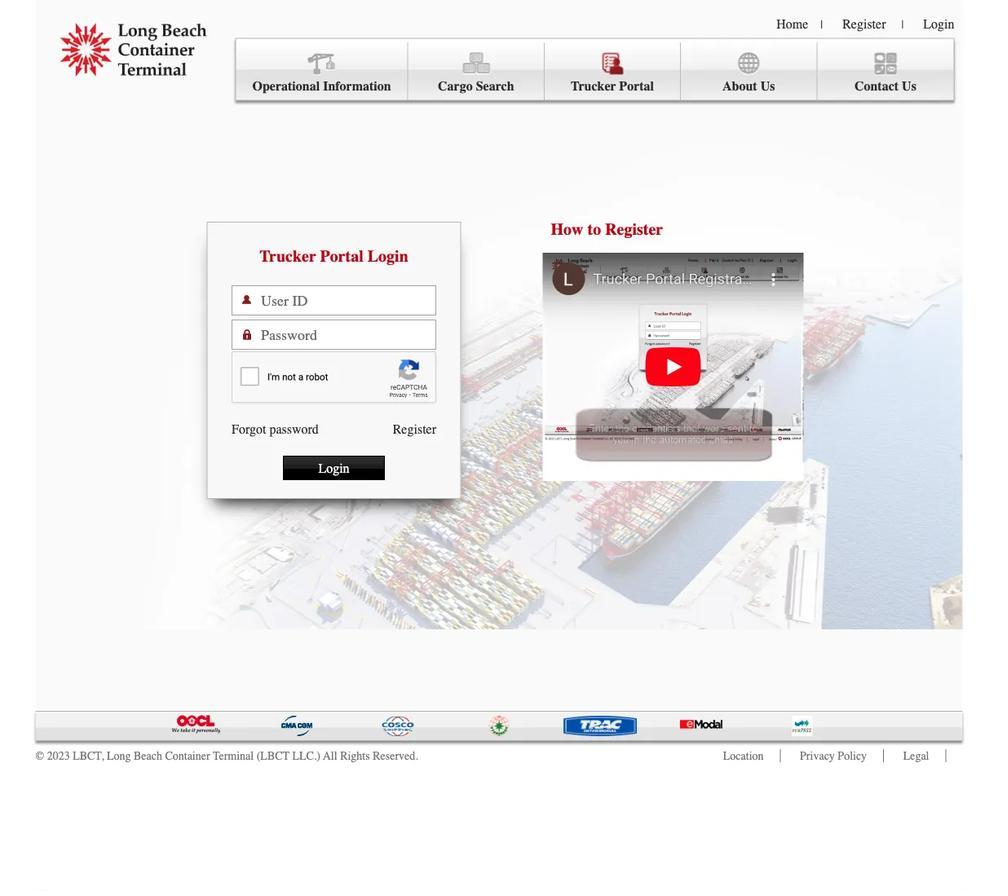 Task type: locate. For each thing, give the bounding box(es) containing it.
(lbct
[[257, 749, 290, 762]]

0 horizontal spatial trucker
[[259, 247, 316, 266]]

0 vertical spatial trucker
[[571, 79, 616, 94]]

policy
[[838, 749, 867, 762]]

register for the left register link
[[393, 421, 436, 436]]

operational information link
[[236, 43, 408, 101]]

login
[[923, 16, 955, 31], [368, 247, 408, 266], [318, 461, 350, 476]]

cargo search link
[[408, 43, 545, 101]]

0 horizontal spatial register
[[393, 421, 436, 436]]

0 vertical spatial login
[[923, 16, 955, 31]]

login link
[[923, 16, 955, 31]]

privacy policy link
[[800, 749, 867, 762]]

contact us link
[[817, 43, 954, 101]]

search
[[476, 79, 514, 94]]

portal for trucker portal
[[619, 79, 654, 94]]

login up user id text box
[[368, 247, 408, 266]]

trucker for trucker portal
[[571, 79, 616, 94]]

trucker
[[571, 79, 616, 94], [259, 247, 316, 266]]

2 horizontal spatial login
[[923, 16, 955, 31]]

cargo search
[[438, 79, 514, 94]]

legal link
[[903, 749, 929, 762]]

operational
[[252, 79, 320, 94]]

1 horizontal spatial register link
[[843, 16, 886, 31]]

1 vertical spatial register link
[[393, 421, 436, 436]]

operational information
[[252, 79, 391, 94]]

portal for trucker portal login
[[320, 247, 364, 266]]

trucker portal
[[571, 79, 654, 94]]

2 horizontal spatial register
[[843, 16, 886, 31]]

trucker for trucker portal login
[[259, 247, 316, 266]]

how
[[551, 220, 583, 239]]

register
[[843, 16, 886, 31], [605, 220, 663, 239], [393, 421, 436, 436]]

rights
[[340, 749, 370, 762]]

1 horizontal spatial trucker
[[571, 79, 616, 94]]

trucker inside trucker portal link
[[571, 79, 616, 94]]

login for login button
[[318, 461, 350, 476]]

1 horizontal spatial |
[[901, 18, 904, 31]]

forgot password
[[232, 421, 319, 436]]

portal inside menu bar
[[619, 79, 654, 94]]

| right 'home' link at the top right of the page
[[821, 18, 823, 31]]

location link
[[723, 749, 764, 762]]

| left login link at the right top
[[901, 18, 904, 31]]

login up contact us link
[[923, 16, 955, 31]]

all
[[323, 749, 337, 762]]

contact us
[[855, 79, 916, 94]]

contact
[[855, 79, 899, 94]]

User ID text field
[[261, 286, 435, 315]]

register link
[[843, 16, 886, 31], [393, 421, 436, 436]]

2023
[[47, 749, 70, 762]]

portal
[[619, 79, 654, 94], [320, 247, 364, 266]]

menu bar
[[235, 38, 955, 101]]

us for about us
[[761, 79, 775, 94]]

1 horizontal spatial us
[[902, 79, 916, 94]]

information
[[323, 79, 391, 94]]

1 horizontal spatial portal
[[619, 79, 654, 94]]

2 vertical spatial register
[[393, 421, 436, 436]]

to
[[588, 220, 601, 239]]

0 vertical spatial register
[[843, 16, 886, 31]]

|
[[821, 18, 823, 31], [901, 18, 904, 31]]

2 vertical spatial login
[[318, 461, 350, 476]]

us right 'contact'
[[902, 79, 916, 94]]

2 us from the left
[[902, 79, 916, 94]]

1 vertical spatial portal
[[320, 247, 364, 266]]

0 horizontal spatial login
[[318, 461, 350, 476]]

0 vertical spatial portal
[[619, 79, 654, 94]]

us right about
[[761, 79, 775, 94]]

login inside button
[[318, 461, 350, 476]]

login down password
[[318, 461, 350, 476]]

1 horizontal spatial login
[[368, 247, 408, 266]]

0 horizontal spatial portal
[[320, 247, 364, 266]]

1 vertical spatial trucker
[[259, 247, 316, 266]]

1 horizontal spatial register
[[605, 220, 663, 239]]

0 horizontal spatial us
[[761, 79, 775, 94]]

1 vertical spatial login
[[368, 247, 408, 266]]

us
[[761, 79, 775, 94], [902, 79, 916, 94]]

1 us from the left
[[761, 79, 775, 94]]

0 horizontal spatial |
[[821, 18, 823, 31]]



Task type: vqa. For each thing, say whether or not it's contained in the screenshot.
CPRG cell
no



Task type: describe. For each thing, give the bounding box(es) containing it.
home link
[[777, 16, 808, 31]]

location
[[723, 749, 764, 762]]

long
[[107, 749, 131, 762]]

container
[[165, 749, 210, 762]]

privacy policy
[[800, 749, 867, 762]]

trucker portal login
[[259, 247, 408, 266]]

legal
[[903, 749, 929, 762]]

about us
[[722, 79, 775, 94]]

us for contact us
[[902, 79, 916, 94]]

llc.)
[[292, 749, 320, 762]]

1 | from the left
[[821, 18, 823, 31]]

register for the top register link
[[843, 16, 886, 31]]

login button
[[283, 456, 385, 480]]

© 2023 lbct, long beach container terminal (lbct llc.) all rights reserved.
[[35, 749, 418, 762]]

password
[[269, 421, 319, 436]]

reserved.
[[373, 749, 418, 762]]

trucker portal link
[[545, 43, 681, 101]]

privacy
[[800, 749, 835, 762]]

menu bar containing operational information
[[235, 38, 955, 101]]

lbct,
[[73, 749, 104, 762]]

terminal
[[213, 749, 254, 762]]

0 horizontal spatial register link
[[393, 421, 436, 436]]

forgot
[[232, 421, 266, 436]]

beach
[[134, 749, 162, 762]]

2 | from the left
[[901, 18, 904, 31]]

1 vertical spatial register
[[605, 220, 663, 239]]

home
[[777, 16, 808, 31]]

how to register
[[551, 220, 663, 239]]

©
[[35, 749, 44, 762]]

about
[[722, 79, 757, 94]]

Password password field
[[261, 320, 435, 349]]

0 vertical spatial register link
[[843, 16, 886, 31]]

forgot password link
[[232, 421, 319, 436]]

about us link
[[681, 43, 817, 101]]

cargo
[[438, 79, 473, 94]]

login for login link at the right top
[[923, 16, 955, 31]]



